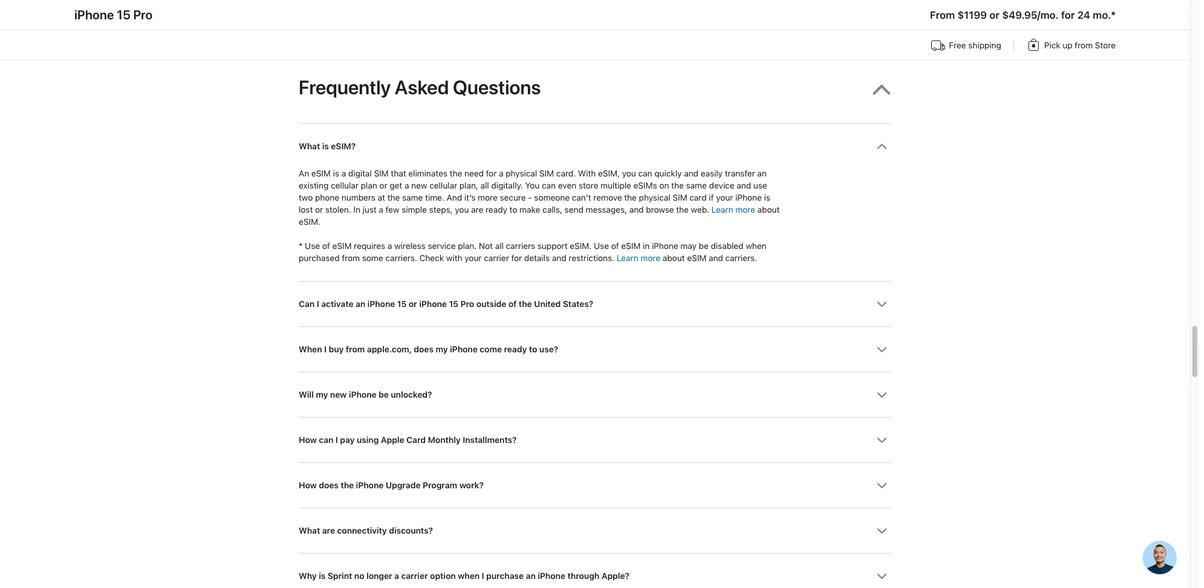 Task type: vqa. For each thing, say whether or not it's contained in the screenshot.
price,
no



Task type: locate. For each thing, give the bounding box(es) containing it.
1 horizontal spatial an
[[526, 572, 536, 581]]

esim,
[[598, 169, 620, 179]]

* up purchased
[[299, 241, 303, 251]]

how can i pay using apple card monthly installments?
[[299, 436, 517, 445]]

from left some
[[342, 254, 360, 263]]

-
[[528, 193, 532, 203]]

1 vertical spatial new
[[330, 390, 347, 400]]

chevrondown image inside how can i pay using apple card monthly installments? dropdown button
[[877, 436, 887, 446]]

the up few
[[388, 193, 400, 203]]

the inside dropdown button
[[519, 300, 532, 309]]

about down may
[[663, 254, 685, 263]]

0 vertical spatial *
[[1111, 9, 1116, 21]]

sim left card
[[673, 193, 687, 203]]

you down 'and'
[[455, 205, 469, 215]]

new inside dropdown button
[[330, 390, 347, 400]]

1 horizontal spatial when
[[746, 241, 767, 251]]

all inside * use of esim requires a wireless service plan. not all carriers support esim. use of esim in iphone may be disabled when purchased from some carriers. check with your carrier for details and restrictions.
[[495, 241, 504, 251]]

1 vertical spatial esim.
[[570, 241, 592, 251]]

from right "up"
[[1075, 41, 1093, 50]]

1 horizontal spatial learn more link
[[712, 205, 755, 215]]

2 chevrondown image from the top
[[877, 390, 887, 401]]

more right it's
[[478, 193, 498, 203]]

esim down may
[[687, 254, 707, 263]]

of inside dropdown button
[[509, 300, 517, 309]]

0 horizontal spatial an
[[356, 300, 365, 309]]

0 vertical spatial when
[[746, 241, 767, 251]]

1 horizontal spatial same
[[686, 181, 707, 191]]

0 horizontal spatial when
[[458, 572, 480, 581]]

physical up you
[[506, 169, 537, 179]]

0 vertical spatial does
[[414, 345, 434, 355]]

card.
[[556, 169, 576, 179]]

0 vertical spatial can
[[638, 169, 652, 179]]

0 horizontal spatial about
[[663, 254, 685, 263]]

i left the purchase
[[482, 572, 484, 581]]

more down 'in'
[[641, 254, 661, 263]]

1 horizontal spatial more
[[641, 254, 661, 263]]

pro
[[461, 300, 474, 309]]

is down use at the right
[[764, 193, 771, 203]]

to inside dropdown button
[[529, 345, 537, 355]]

2 vertical spatial an
[[526, 572, 536, 581]]

is
[[322, 141, 329, 151], [333, 169, 339, 179], [764, 193, 771, 203], [319, 572, 326, 581]]

of
[[322, 241, 330, 251], [611, 241, 619, 251], [509, 300, 517, 309]]

1 horizontal spatial carrier
[[484, 254, 509, 263]]

my right will at the bottom
[[316, 390, 328, 400]]

or
[[990, 9, 1000, 21], [379, 181, 387, 191], [315, 205, 323, 215], [409, 300, 417, 309]]

0 horizontal spatial learn
[[617, 254, 639, 263]]

carrier inside dropdown button
[[401, 572, 428, 581]]

my down can i activate an iphone 15 or iphone 15 pro outside of the united states? on the left bottom of page
[[436, 345, 448, 355]]

1 vertical spatial your
[[465, 254, 482, 263]]

how inside dropdown button
[[299, 481, 317, 491]]

1 vertical spatial list
[[299, 123, 892, 589]]

you
[[622, 169, 636, 179], [455, 205, 469, 215]]

outside
[[476, 300, 506, 309]]

2 what from the top
[[299, 526, 320, 536]]

0 vertical spatial what
[[299, 141, 320, 151]]

1 vertical spatial does
[[319, 481, 339, 491]]

iphone
[[736, 193, 762, 203], [652, 241, 678, 251], [450, 345, 478, 355], [349, 390, 377, 400], [356, 481, 384, 491], [538, 572, 566, 581]]

1 vertical spatial more
[[736, 205, 755, 215]]

0 horizontal spatial *
[[299, 241, 303, 251]]

0 vertical spatial same
[[686, 181, 707, 191]]

carrier down not
[[484, 254, 509, 263]]

1 chevrondown image from the top
[[877, 141, 887, 152]]

are down it's
[[471, 205, 483, 215]]

1 vertical spatial be
[[379, 390, 389, 400]]

2 vertical spatial can
[[319, 436, 333, 445]]

monthly
[[428, 436, 461, 445]]

1 horizontal spatial does
[[414, 345, 434, 355]]

iphone left through
[[538, 572, 566, 581]]

esim. inside * use of esim requires a wireless service plan. not all carriers support esim. use of esim in iphone may be disabled when purchased from some carriers. check with your carrier for details and restrictions.
[[570, 241, 592, 251]]

4 chevrondown image from the top
[[877, 526, 887, 537]]

iphone 15 pro
[[74, 7, 153, 22]]

0 vertical spatial learn
[[712, 205, 733, 215]]

1 horizontal spatial physical
[[639, 193, 671, 203]]

1 vertical spatial when
[[458, 572, 480, 581]]

1 vertical spatial carrier
[[401, 572, 428, 581]]

through
[[568, 572, 600, 581]]

does right apple.com,
[[414, 345, 434, 355]]

1 horizontal spatial my
[[436, 345, 448, 355]]

sim up you
[[539, 169, 554, 179]]

carrier
[[484, 254, 509, 263], [401, 572, 428, 581]]

be
[[699, 241, 709, 251], [379, 390, 389, 400]]

ready
[[486, 205, 507, 215], [504, 345, 527, 355]]

browse
[[646, 205, 674, 215]]

plan.
[[458, 241, 477, 251]]

0 vertical spatial ready
[[486, 205, 507, 215]]

carriers.
[[386, 254, 417, 263], [726, 254, 757, 263]]

1 horizontal spatial carriers.
[[726, 254, 757, 263]]

0 horizontal spatial new
[[330, 390, 347, 400]]

an up use at the right
[[758, 169, 767, 179]]

does
[[414, 345, 434, 355], [319, 481, 339, 491]]

1 horizontal spatial learn
[[712, 205, 733, 215]]

new down "eliminates"
[[411, 181, 427, 191]]

states?
[[563, 300, 593, 309]]

your down plan.
[[465, 254, 482, 263]]

can up someone
[[542, 181, 556, 191]]

2 vertical spatial more
[[641, 254, 661, 263]]

all right the plan,
[[481, 181, 489, 191]]

2 how from the top
[[299, 481, 317, 491]]

installments?
[[463, 436, 517, 445]]

1 vertical spatial are
[[322, 526, 335, 536]]

from $1199 or $49.95 /mo. for 24 mo. *
[[930, 9, 1116, 21]]

* right 24
[[1111, 9, 1116, 21]]

you up multiple
[[622, 169, 636, 179]]

esim.
[[299, 217, 321, 227], [570, 241, 592, 251]]

how for how can i pay using apple card monthly installments?
[[299, 436, 317, 445]]

asked
[[395, 76, 449, 99]]

0 horizontal spatial iphone 15
[[368, 300, 407, 309]]

when inside why is sprint no longer a carrier option when i purchase an iphone through apple? dropdown button
[[458, 572, 480, 581]]

can up esims
[[638, 169, 652, 179]]

learn down if
[[712, 205, 733, 215]]

2 horizontal spatial for
[[1061, 9, 1075, 21]]

purchased
[[299, 254, 340, 263]]

same up simple
[[402, 193, 423, 203]]

an right the purchase
[[526, 572, 536, 581]]

from inside dropdown button
[[346, 345, 365, 355]]

sim left that
[[374, 169, 389, 179]]

i left "pay" on the bottom of page
[[336, 436, 338, 445]]

list containing free shipping
[[74, 36, 1116, 57]]

what is esim? button
[[299, 124, 892, 168]]

4 chevrondown image from the top
[[877, 572, 887, 582]]

if
[[709, 193, 714, 203]]

easily
[[701, 169, 723, 179]]

are left the connectivity
[[322, 526, 335, 536]]

1 horizontal spatial cellular
[[430, 181, 457, 191]]

0 vertical spatial your
[[716, 193, 733, 203]]

a inside * use of esim requires a wireless service plan. not all carriers support esim. use of esim in iphone may be disabled when purchased from some carriers. check with your carrier for details and restrictions.
[[388, 241, 392, 251]]

0 horizontal spatial carrier
[[401, 572, 428, 581]]

of right the 'outside'
[[509, 300, 517, 309]]

1 how from the top
[[299, 436, 317, 445]]

some
[[362, 254, 383, 263]]

2 cellular from the left
[[430, 181, 457, 191]]

to
[[510, 205, 517, 215], [529, 345, 537, 355]]

work?
[[459, 481, 484, 491]]

0 vertical spatial esim.
[[299, 217, 321, 227]]

learn right restrictions.
[[617, 254, 639, 263]]

1 horizontal spatial to
[[529, 345, 537, 355]]

and left easily
[[684, 169, 699, 179]]

same up card
[[686, 181, 707, 191]]

and down support
[[552, 254, 567, 263]]

chevrondown image inside when i buy from apple.com, does my iphone come ready to use? dropdown button
[[877, 345, 887, 355]]

0 horizontal spatial cellular
[[331, 181, 359, 191]]

iphone left upgrade
[[356, 481, 384, 491]]

will my new iphone be unlocked?
[[299, 390, 432, 400]]

i inside why is sprint no longer a carrier option when i purchase an iphone through apple? dropdown button
[[482, 572, 484, 581]]

iphone down use at the right
[[736, 193, 762, 203]]

i left buy
[[324, 345, 327, 355]]

and left the 'browse'
[[629, 205, 644, 215]]

your
[[716, 193, 733, 203], [465, 254, 482, 263]]

use up purchased
[[305, 241, 320, 251]]

esim up existing
[[311, 169, 331, 179]]

chevrondown image
[[877, 300, 887, 310], [877, 390, 887, 401], [877, 436, 887, 446], [877, 572, 887, 582]]

when right disabled
[[746, 241, 767, 251]]

1 horizontal spatial are
[[471, 205, 483, 215]]

about down use at the right
[[758, 205, 780, 215]]

for down carriers
[[511, 254, 522, 263]]

0 vertical spatial be
[[699, 241, 709, 251]]

physical
[[506, 169, 537, 179], [639, 193, 671, 203]]

physical up the 'browse'
[[639, 193, 671, 203]]

carriers
[[506, 241, 535, 251]]

an right activate
[[356, 300, 365, 309]]

your inside * use of esim requires a wireless service plan. not all carriers support esim. use of esim in iphone may be disabled when purchased from some carriers. check with your carrier for details and restrictions.
[[465, 254, 482, 263]]

0 vertical spatial how
[[299, 436, 317, 445]]

1 vertical spatial you
[[455, 205, 469, 215]]

2 horizontal spatial an
[[758, 169, 767, 179]]

list item
[[299, 123, 892, 281]]

longer
[[367, 572, 392, 581]]

list
[[74, 36, 1116, 57], [299, 123, 892, 589]]

learn more link down 'in'
[[617, 254, 661, 263]]

chevrondown image inside 'how does the iphone upgrade program work?' dropdown button
[[877, 481, 887, 491]]

secure
[[500, 193, 526, 203]]

new right will at the bottom
[[330, 390, 347, 400]]

a
[[342, 169, 346, 179], [499, 169, 504, 179], [405, 181, 409, 191], [379, 205, 383, 215], [388, 241, 392, 251], [394, 572, 399, 581]]

0 horizontal spatial you
[[455, 205, 469, 215]]

3 chevrondown image from the top
[[877, 436, 887, 446]]

1 carriers. from the left
[[386, 254, 417, 263]]

2 vertical spatial from
[[346, 345, 365, 355]]

0 horizontal spatial same
[[402, 193, 423, 203]]

esim. down lost
[[299, 217, 321, 227]]

esim. up restrictions.
[[570, 241, 592, 251]]

0 vertical spatial physical
[[506, 169, 537, 179]]

send
[[565, 205, 584, 215]]

1 horizontal spatial all
[[495, 241, 504, 251]]

be inside * use of esim requires a wireless service plan. not all carriers support esim. use of esim in iphone may be disabled when purchased from some carriers. check with your carrier for details and restrictions.
[[699, 241, 709, 251]]

digital
[[348, 169, 372, 179]]

0 vertical spatial my
[[436, 345, 448, 355]]

same
[[686, 181, 707, 191], [402, 193, 423, 203]]

be left unlocked?
[[379, 390, 389, 400]]

24
[[1078, 9, 1091, 21]]

new
[[411, 181, 427, 191], [330, 390, 347, 400]]

or right $1199
[[990, 9, 1000, 21]]

my
[[436, 345, 448, 355], [316, 390, 328, 400]]

how inside dropdown button
[[299, 436, 317, 445]]

1 horizontal spatial be
[[699, 241, 709, 251]]

0 vertical spatial all
[[481, 181, 489, 191]]

0 vertical spatial an
[[758, 169, 767, 179]]

the
[[450, 169, 462, 179], [671, 181, 684, 191], [388, 193, 400, 203], [624, 193, 637, 203], [676, 205, 689, 215], [519, 300, 532, 309], [341, 481, 354, 491]]

0 horizontal spatial of
[[322, 241, 330, 251]]

1 horizontal spatial your
[[716, 193, 733, 203]]

how for how does the iphone upgrade program work?
[[299, 481, 317, 491]]

the up the plan,
[[450, 169, 462, 179]]

chevrondown image inside what is esim? dropdown button
[[877, 141, 887, 152]]

how
[[299, 436, 317, 445], [299, 481, 317, 491]]

to inside an esim is a digital sim that eliminates the need for a physical sim card. with esim, you can quickly and easily transfer an existing cellular plan or get a new cellular plan, all digitally. you can even store multiple esims on the same device and use two phone numbers at the same time. and it's more secure - someone can't remove the physical sim card if your iphone is lost or stolen. in just a few simple steps, you are ready to make calls, send messages, and browse the web.
[[510, 205, 517, 215]]

for right need
[[486, 169, 497, 179]]

i right can
[[317, 300, 319, 309]]

or right lost
[[315, 205, 323, 215]]

1 iphone 15 from the left
[[368, 300, 407, 309]]

when right option
[[458, 572, 480, 581]]

when
[[299, 345, 322, 355]]

does up the connectivity
[[319, 481, 339, 491]]

a inside dropdown button
[[394, 572, 399, 581]]

0 vertical spatial to
[[510, 205, 517, 215]]

1 chevrondown image from the top
[[877, 300, 887, 310]]

about inside about esim.
[[758, 205, 780, 215]]

1 horizontal spatial about
[[758, 205, 780, 215]]

with
[[578, 169, 596, 179]]

to down secure
[[510, 205, 517, 215]]

an
[[758, 169, 767, 179], [356, 300, 365, 309], [526, 572, 536, 581]]

iphone right 'in'
[[652, 241, 678, 251]]

why is sprint no longer a carrier option when i purchase an iphone through apple?
[[299, 572, 630, 581]]

option
[[430, 572, 456, 581]]

for left 24
[[1061, 9, 1075, 21]]

chevrondown image for outside
[[877, 300, 887, 310]]

and inside * use of esim requires a wireless service plan. not all carriers support esim. use of esim in iphone may be disabled when purchased from some carriers. check with your carrier for details and restrictions.
[[552, 254, 567, 263]]

esim inside an esim is a digital sim that eliminates the need for a physical sim card. with esim, you can quickly and easily transfer an existing cellular plan or get a new cellular plan, all digitally. you can even store multiple esims on the same device and use two phone numbers at the same time. and it's more secure - someone can't remove the physical sim card if your iphone is lost or stolen. in just a few simple steps, you are ready to make calls, send messages, and browse the web.
[[311, 169, 331, 179]]

discounts?
[[389, 526, 433, 536]]

0 horizontal spatial does
[[319, 481, 339, 491]]

what inside list item
[[299, 141, 320, 151]]

0 horizontal spatial physical
[[506, 169, 537, 179]]

1 vertical spatial for
[[486, 169, 497, 179]]

chevrondown image inside why is sprint no longer a carrier option when i purchase an iphone through apple? dropdown button
[[877, 572, 887, 582]]

plan,
[[460, 181, 478, 191]]

esim
[[311, 169, 331, 179], [332, 241, 352, 251], [621, 241, 641, 251], [687, 254, 707, 263]]

frequently asked questions button
[[299, 54, 892, 123]]

a left digital
[[342, 169, 346, 179]]

few
[[386, 205, 400, 215]]

1 what from the top
[[299, 141, 320, 151]]

0 horizontal spatial are
[[322, 526, 335, 536]]

program
[[423, 481, 457, 491]]

phone
[[315, 193, 339, 203]]

new inside an esim is a digital sim that eliminates the need for a physical sim card. with esim, you can quickly and easily transfer an existing cellular plan or get a new cellular plan, all digitally. you can even store multiple esims on the same device and use two phone numbers at the same time. and it's more secure - someone can't remove the physical sim card if your iphone is lost or stolen. in just a few simple steps, you are ready to make calls, send messages, and browse the web.
[[411, 181, 427, 191]]

0 horizontal spatial for
[[486, 169, 497, 179]]

2 carriers. from the left
[[726, 254, 757, 263]]

0 vertical spatial are
[[471, 205, 483, 215]]

1 horizontal spatial esim.
[[570, 241, 592, 251]]

learn more link down if
[[712, 205, 755, 215]]

2 horizontal spatial sim
[[673, 193, 687, 203]]

0 vertical spatial new
[[411, 181, 427, 191]]

chevrondown image inside what are connectivity discounts? dropdown button
[[877, 526, 887, 537]]

chevrondown image inside can i activate an iphone 15 or iphone 15 pro outside of the united states? dropdown button
[[877, 300, 887, 310]]

iphone 15 up apple.com,
[[368, 300, 407, 309]]

how does the iphone upgrade program work?
[[299, 481, 484, 491]]

carriers. down disabled
[[726, 254, 757, 263]]

up
[[1063, 41, 1073, 50]]

or up when i buy from apple.com, does my iphone come ready to use? at the bottom of the page
[[409, 300, 417, 309]]

a left wireless
[[388, 241, 392, 251]]

/mo.
[[1038, 9, 1059, 21]]

use up restrictions.
[[594, 241, 609, 251]]

what up an
[[299, 141, 320, 151]]

chevrondown image for what is esim?
[[877, 141, 887, 152]]

0 vertical spatial more
[[478, 193, 498, 203]]

more for learn more about esim and carriers.
[[641, 254, 661, 263]]

can left "pay" on the bottom of page
[[319, 436, 333, 445]]

be right may
[[699, 241, 709, 251]]

carrier left option
[[401, 572, 428, 581]]

iphone inside dropdown button
[[356, 481, 384, 491]]

0 vertical spatial list
[[74, 36, 1116, 57]]

0 vertical spatial learn more link
[[712, 205, 755, 215]]

cellular up "numbers"
[[331, 181, 359, 191]]

of up purchased
[[322, 241, 330, 251]]

web.
[[691, 205, 709, 215]]

when i buy from apple.com, does my iphone come ready to use? button
[[299, 327, 892, 372]]

calls,
[[543, 205, 562, 215]]

from
[[1075, 41, 1093, 50], [342, 254, 360, 263], [346, 345, 365, 355]]

* inside * use of esim requires a wireless service plan. not all carriers support esim. use of esim in iphone may be disabled when purchased from some carriers. check with your carrier for details and restrictions.
[[299, 241, 303, 251]]

of up restrictions.
[[611, 241, 619, 251]]

iphone 15 left 'pro'
[[419, 300, 458, 309]]

on
[[660, 181, 669, 191]]

1 horizontal spatial *
[[1111, 9, 1116, 21]]

the left united
[[519, 300, 532, 309]]

1 vertical spatial what
[[299, 526, 320, 536]]

1 vertical spatial how
[[299, 481, 317, 491]]

3 chevrondown image from the top
[[877, 481, 887, 491]]

1 vertical spatial ready
[[504, 345, 527, 355]]

chevrondown image
[[877, 141, 887, 152], [877, 345, 887, 355], [877, 481, 887, 491], [877, 526, 887, 537]]

more inside an esim is a digital sim that eliminates the need for a physical sim card. with esim, you can quickly and easily transfer an existing cellular plan or get a new cellular plan, all digitally. you can even store multiple esims on the same device and use two phone numbers at the same time. and it's more secure - someone can't remove the physical sim card if your iphone is lost or stolen. in just a few simple steps, you are ready to make calls, send messages, and browse the web.
[[478, 193, 498, 203]]

cellular up time.
[[430, 181, 457, 191]]

2 use from the left
[[594, 241, 609, 251]]

2 horizontal spatial of
[[611, 241, 619, 251]]

all
[[481, 181, 489, 191], [495, 241, 504, 251]]

when
[[746, 241, 767, 251], [458, 572, 480, 581]]

to left use?
[[529, 345, 537, 355]]

1 vertical spatial learn
[[617, 254, 639, 263]]

why is sprint no longer a carrier option when i purchase an iphone through apple? button
[[299, 554, 892, 589]]

0 horizontal spatial all
[[481, 181, 489, 191]]

2 horizontal spatial more
[[736, 205, 755, 215]]

at
[[378, 193, 385, 203]]

1 horizontal spatial use
[[594, 241, 609, 251]]

1 vertical spatial from
[[342, 254, 360, 263]]

0 horizontal spatial can
[[319, 436, 333, 445]]

0 vertical spatial carrier
[[484, 254, 509, 263]]

come
[[480, 345, 502, 355]]

a right get
[[405, 181, 409, 191]]

wireless
[[394, 241, 426, 251]]

2 chevrondown image from the top
[[877, 345, 887, 355]]

the down "pay" on the bottom of page
[[341, 481, 354, 491]]

carriers. down wireless
[[386, 254, 417, 263]]



Task type: describe. For each thing, give the bounding box(es) containing it.
existing
[[299, 181, 329, 191]]

$1199
[[958, 9, 987, 21]]

your inside an esim is a digital sim that eliminates the need for a physical sim card. with esim, you can quickly and easily transfer an existing cellular plan or get a new cellular plan, all digitally. you can even store multiple esims on the same device and use two phone numbers at the same time. and it's more secure - someone can't remove the physical sim card if your iphone is lost or stolen. in just a few simple steps, you are ready to make calls, send messages, and browse the web.
[[716, 193, 733, 203]]

what are connectivity discounts?
[[299, 526, 433, 536]]

i inside can i activate an iphone 15 or iphone 15 pro outside of the united states? dropdown button
[[317, 300, 319, 309]]

use?
[[539, 345, 558, 355]]

remove
[[594, 193, 622, 203]]

why
[[299, 572, 317, 581]]

learn for learn more
[[712, 205, 733, 215]]

from inside * use of esim requires a wireless service plan. not all carriers support esim. use of esim in iphone may be disabled when purchased from some carriers. check with your carrier for details and restrictions.
[[342, 254, 360, 263]]

no
[[354, 572, 364, 581]]

it's
[[464, 193, 476, 203]]

or up at
[[379, 181, 387, 191]]

1 vertical spatial same
[[402, 193, 423, 203]]

esim. inside about esim.
[[299, 217, 321, 227]]

not
[[479, 241, 493, 251]]

questions
[[453, 76, 541, 99]]

chevrondown image for how does the iphone upgrade program work?
[[877, 481, 887, 491]]

an esim is a digital sim that eliminates the need for a physical sim card. with esim, you can quickly and easily transfer an existing cellular plan or get a new cellular plan, all digitally. you can even store multiple esims on the same device and use two phone numbers at the same time. and it's more secure - someone can't remove the physical sim card if your iphone is lost or stolen. in just a few simple steps, you are ready to make calls, send messages, and browse the web.
[[299, 169, 771, 215]]

chevrondown image for when i buy from apple.com, does my iphone come ready to use?
[[877, 345, 887, 355]]

when inside * use of esim requires a wireless service plan. not all carriers support esim. use of esim in iphone may be disabled when purchased from some carriers. check with your carrier for details and restrictions.
[[746, 241, 767, 251]]

can i activate an iphone 15 or iphone 15 pro outside of the united states? button
[[299, 282, 892, 327]]

service
[[428, 241, 456, 251]]

1 vertical spatial an
[[356, 300, 365, 309]]

carrier inside * use of esim requires a wireless service plan. not all carriers support esim. use of esim in iphone may be disabled when purchased from some carriers. check with your carrier for details and restrictions.
[[484, 254, 509, 263]]

activate
[[321, 300, 354, 309]]

are inside dropdown button
[[322, 526, 335, 536]]

lost
[[299, 205, 313, 215]]

requires
[[354, 241, 385, 251]]

list item containing what is esim?
[[299, 123, 892, 281]]

be inside will my new iphone be unlocked? dropdown button
[[379, 390, 389, 400]]

0 vertical spatial from
[[1075, 41, 1093, 50]]

0 vertical spatial you
[[622, 169, 636, 179]]

is right why at the bottom of page
[[319, 572, 326, 581]]

chevrondown image for what are connectivity discounts?
[[877, 526, 887, 537]]

and down transfer
[[737, 181, 751, 191]]

iphone inside * use of esim requires a wireless service plan. not all carriers support esim. use of esim in iphone may be disabled when purchased from some carriers. check with your carrier for details and restrictions.
[[652, 241, 678, 251]]

chevrondown image for installments?
[[877, 436, 887, 446]]

can't
[[572, 193, 591, 203]]

1 vertical spatial physical
[[639, 193, 671, 203]]

that
[[391, 169, 406, 179]]

someone
[[534, 193, 570, 203]]

a up digitally.
[[499, 169, 504, 179]]

1 horizontal spatial sim
[[539, 169, 554, 179]]

card
[[407, 436, 426, 445]]

simple
[[402, 205, 427, 215]]

from
[[930, 9, 955, 21]]

messages,
[[586, 205, 627, 215]]

how does the iphone upgrade program work? button
[[299, 463, 892, 508]]

for inside an esim is a digital sim that eliminates the need for a physical sim card. with esim, you can quickly and easily transfer an existing cellular plan or get a new cellular plan, all digitally. you can even store multiple esims on the same device and use two phone numbers at the same time. and it's more secure - someone can't remove the physical sim card if your iphone is lost or stolen. in just a few simple steps, you are ready to make calls, send messages, and browse the web.
[[486, 169, 497, 179]]

just
[[363, 205, 377, 215]]

need
[[465, 169, 484, 179]]

chevrondown image for when
[[877, 572, 887, 582]]

all inside an esim is a digital sim that eliminates the need for a physical sim card. with esim, you can quickly and easily transfer an existing cellular plan or get a new cellular plan, all digitally. you can even store multiple esims on the same device and use two phone numbers at the same time. and it's more secure - someone can't remove the physical sim card if your iphone is lost or stolen. in just a few simple steps, you are ready to make calls, send messages, and browse the web.
[[481, 181, 489, 191]]

learn for learn more about esim and carriers.
[[617, 254, 639, 263]]

0 vertical spatial for
[[1061, 9, 1075, 21]]

connectivity
[[337, 526, 387, 536]]

is left digital
[[333, 169, 339, 179]]

frequently
[[299, 76, 391, 99]]

what for what is esim?
[[299, 141, 320, 151]]

* use of esim requires a wireless service plan. not all carriers support esim. use of esim in iphone may be disabled when purchased from some carriers. check with your carrier for details and restrictions.
[[299, 241, 767, 263]]

the down multiple
[[624, 193, 637, 203]]

can
[[299, 300, 315, 309]]

the left web.
[[676, 205, 689, 215]]

0 horizontal spatial sim
[[374, 169, 389, 179]]

iphone inside an esim is a digital sim that eliminates the need for a physical sim card. with esim, you can quickly and easily transfer an existing cellular plan or get a new cellular plan, all digitally. you can even store multiple esims on the same device and use two phone numbers at the same time. and it's more secure - someone can't remove the physical sim card if your iphone is lost or stolen. in just a few simple steps, you are ready to make calls, send messages, and browse the web.
[[736, 193, 762, 203]]

list containing what is esim?
[[299, 123, 892, 589]]

make
[[520, 205, 540, 215]]

multiple
[[601, 181, 631, 191]]

unlocked?
[[391, 390, 432, 400]]

free shipping
[[949, 41, 1002, 50]]

esim left 'in'
[[621, 241, 641, 251]]

does inside dropdown button
[[319, 481, 339, 491]]

using
[[357, 436, 379, 445]]

an inside an esim is a digital sim that eliminates the need for a physical sim card. with esim, you can quickly and easily transfer an existing cellular plan or get a new cellular plan, all digitally. you can even store multiple esims on the same device and use two phone numbers at the same time. and it's more secure - someone can't remove the physical sim card if your iphone is lost or stolen. in just a few simple steps, you are ready to make calls, send messages, and browse the web.
[[758, 169, 767, 179]]

numbers
[[342, 193, 376, 203]]

0 horizontal spatial my
[[316, 390, 328, 400]]

iphone 15 pro link
[[74, 7, 153, 22]]

will
[[299, 390, 314, 400]]

an
[[299, 169, 309, 179]]

what for what are connectivity discounts?
[[299, 526, 320, 536]]

i inside when i buy from apple.com, does my iphone come ready to use? dropdown button
[[324, 345, 327, 355]]

quickly
[[655, 169, 682, 179]]

esims
[[634, 181, 657, 191]]

in
[[643, 241, 650, 251]]

carriers. inside * use of esim requires a wireless service plan. not all carriers support esim. use of esim in iphone may be disabled when purchased from some carriers. check with your carrier for details and restrictions.
[[386, 254, 417, 263]]

frequently asked questions
[[299, 76, 541, 99]]

chevrondown image inside will my new iphone be unlocked? dropdown button
[[877, 390, 887, 401]]

and down disabled
[[709, 254, 723, 263]]

get
[[390, 181, 402, 191]]

the inside dropdown button
[[341, 481, 354, 491]]

stolen.
[[325, 205, 351, 215]]

united
[[534, 300, 561, 309]]

card
[[690, 193, 707, 203]]

1 vertical spatial about
[[663, 254, 685, 263]]

ready inside dropdown button
[[504, 345, 527, 355]]

are inside an esim is a digital sim that eliminates the need for a physical sim card. with esim, you can quickly and easily transfer an existing cellular plan or get a new cellular plan, all digitally. you can even store multiple esims on the same device and use two phone numbers at the same time. and it's more secure - someone can't remove the physical sim card if your iphone is lost or stolen. in just a few simple steps, you are ready to make calls, send messages, and browse the web.
[[471, 205, 483, 215]]

$49.95
[[1002, 9, 1038, 21]]

may
[[681, 241, 697, 251]]

for inside * use of esim requires a wireless service plan. not all carriers support esim. use of esim in iphone may be disabled when purchased from some carriers. check with your carrier for details and restrictions.
[[511, 254, 522, 263]]

apple
[[381, 436, 404, 445]]

a left few
[[379, 205, 383, 215]]

1 horizontal spatial can
[[542, 181, 556, 191]]

is left esim?
[[322, 141, 329, 151]]

details
[[524, 254, 550, 263]]

apple?
[[602, 572, 630, 581]]

can inside dropdown button
[[319, 436, 333, 445]]

support
[[538, 241, 568, 251]]

iphone left come
[[450, 345, 478, 355]]

you
[[525, 181, 540, 191]]

esim up purchased
[[332, 241, 352, 251]]

store
[[579, 181, 598, 191]]

1 use from the left
[[305, 241, 320, 251]]

ready inside an esim is a digital sim that eliminates the need for a physical sim card. with esim, you can quickly and easily transfer an existing cellular plan or get a new cellular plan, all digitally. you can even store multiple esims on the same device and use two phone numbers at the same time. and it's more secure - someone can't remove the physical sim card if your iphone is lost or stolen. in just a few simple steps, you are ready to make calls, send messages, and browse the web.
[[486, 205, 507, 215]]

sprint
[[328, 572, 352, 581]]

the right the on
[[671, 181, 684, 191]]

apple.com,
[[367, 345, 412, 355]]

can i activate an iphone 15 or iphone 15 pro outside of the united states?
[[299, 300, 593, 309]]

about esim.
[[299, 205, 780, 227]]

time.
[[425, 193, 444, 203]]

mo.
[[1093, 9, 1111, 21]]

0 horizontal spatial learn more link
[[617, 254, 661, 263]]

two
[[299, 193, 313, 203]]

2 horizontal spatial can
[[638, 169, 652, 179]]

more for learn more
[[736, 205, 755, 215]]

free
[[949, 41, 966, 50]]

esim?
[[331, 141, 356, 151]]

learn more about esim and carriers.
[[617, 254, 757, 263]]

iphone up using
[[349, 390, 377, 400]]

disabled
[[711, 241, 744, 251]]

purchase
[[486, 572, 524, 581]]

2 iphone 15 from the left
[[419, 300, 458, 309]]

eliminates
[[408, 169, 448, 179]]

restrictions.
[[569, 254, 615, 263]]

does inside dropdown button
[[414, 345, 434, 355]]

or inside dropdown button
[[409, 300, 417, 309]]

i inside how can i pay using apple card monthly installments? dropdown button
[[336, 436, 338, 445]]

and
[[447, 193, 462, 203]]

what are connectivity discounts? button
[[299, 509, 892, 554]]

how can i pay using apple card monthly installments? button
[[299, 418, 892, 463]]

will my new iphone be unlocked? button
[[299, 373, 892, 417]]

store
[[1095, 41, 1116, 50]]

1 cellular from the left
[[331, 181, 359, 191]]



